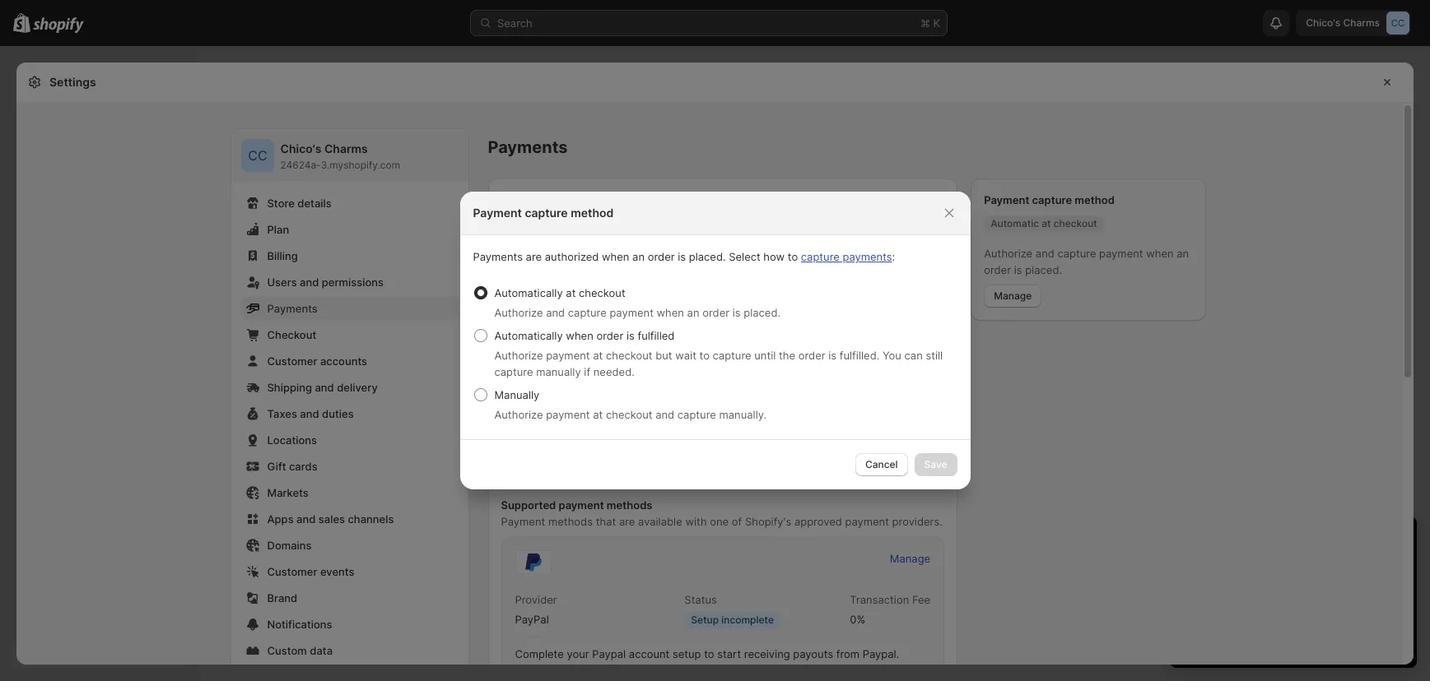 Task type: locate. For each thing, give the bounding box(es) containing it.
2 vertical spatial your
[[567, 648, 589, 661]]

payment capture method dialog
[[0, 192, 1430, 490]]

if left you
[[618, 443, 624, 456]]

manage down automatic
[[994, 290, 1032, 302]]

authorize payment at checkout but wait to capture until the order is fulfilled. you can still capture manually if needed.
[[495, 349, 943, 379]]

cancel button
[[856, 454, 908, 477]]

payment up let
[[473, 206, 522, 220]]

1 horizontal spatial account
[[629, 648, 670, 661]]

payment down supported
[[501, 516, 545, 529]]

and right taxes on the bottom left of the page
[[300, 408, 319, 421]]

2 complete from the top
[[515, 665, 564, 678]]

with
[[676, 233, 698, 246], [663, 309, 684, 322], [685, 516, 707, 529]]

provider
[[813, 443, 855, 456]]

pay
[[716, 309, 735, 322]]

1 horizontal spatial methods
[[607, 499, 653, 512]]

0 horizontal spatial account
[[567, 665, 608, 678]]

1 horizontal spatial manage
[[994, 290, 1032, 302]]

if inside settings dialog
[[618, 443, 624, 456]]

customer for customer accounts
[[267, 355, 317, 368]]

account up setup. at bottom left
[[629, 648, 670, 661]]

order up "manage" button
[[984, 264, 1011, 277]]

0 vertical spatial manage
[[994, 290, 1032, 302]]

and right users
[[300, 276, 319, 289]]

methods left that
[[548, 516, 593, 529]]

approved
[[795, 516, 842, 529]]

2 automatically from the top
[[495, 329, 563, 343]]

0 vertical spatial shopify
[[701, 233, 741, 246]]

way
[[652, 233, 673, 246]]

0 horizontal spatial if
[[584, 366, 591, 379]]

paypal.
[[863, 648, 899, 661]]

0%
[[850, 614, 866, 627]]

shopify inside button
[[556, 401, 595, 414]]

manage for "manage" button
[[994, 290, 1032, 302]]

0 horizontal spatial an
[[633, 250, 645, 264]]

customer down checkout
[[267, 355, 317, 368]]

1 vertical spatial authorize and capture payment when an order is placed.
[[495, 306, 781, 320]]

sales
[[319, 513, 345, 526]]

on
[[858, 443, 871, 456]]

1 vertical spatial methods
[[548, 516, 593, 529]]

paypal express image
[[515, 551, 551, 575]]

0 vertical spatial your
[[520, 233, 543, 246]]

1 vertical spatial are
[[619, 516, 635, 529]]

account down paypal
[[567, 665, 608, 678]]

order right 'the' on the bottom right
[[799, 349, 826, 362]]

at inside settings dialog
[[1042, 217, 1051, 230]]

authorize down easy
[[495, 349, 543, 362]]

1 vertical spatial with
[[663, 309, 684, 322]]

24624a-
[[280, 159, 321, 171]]

1 horizontal spatial method
[[1075, 194, 1115, 207]]

shopify inside let your customers pay their way with shopify payments
[[701, 233, 741, 246]]

let your customers pay their way with shopify payments
[[501, 233, 741, 263]]

your for complete your paypal account setup to start receiving payouts from paypal. complete account setup.
[[567, 648, 589, 661]]

1 automatically from the top
[[495, 287, 563, 300]]

account
[[629, 648, 670, 661], [567, 665, 608, 678]]

at down needed.
[[593, 408, 603, 422]]

to
[[788, 250, 798, 264], [700, 349, 710, 362], [677, 443, 687, 456], [704, 648, 714, 661]]

of
[[732, 516, 742, 529]]

to left use
[[677, 443, 687, 456]]

manually
[[495, 389, 540, 402]]

0 vertical spatial customer
[[267, 355, 317, 368]]

1 horizontal spatial your
[[567, 648, 589, 661]]

use
[[690, 443, 708, 456]]

are
[[526, 250, 542, 264], [619, 516, 635, 529]]

events
[[320, 566, 355, 579]]

fee
[[912, 594, 931, 607]]

to right how
[[788, 250, 798, 264]]

users and permissions link
[[241, 271, 458, 294]]

paypal
[[515, 614, 549, 627]]

0 horizontal spatial method
[[571, 206, 614, 220]]

more
[[703, 401, 729, 414]]

payment capture method inside settings dialog
[[984, 194, 1115, 207]]

shopify payments image
[[501, 192, 644, 214]]

authorize and capture payment when an order is placed. down the card
[[495, 306, 781, 320]]

shopify image
[[33, 17, 84, 34]]

customer down domains
[[267, 566, 317, 579]]

search
[[497, 16, 533, 30]]

order inside authorize and capture payment when an order is placed.
[[984, 264, 1011, 277]]

competitive
[[521, 283, 582, 296]]

1 horizontal spatial placed.
[[744, 306, 781, 320]]

authorize for manually
[[495, 408, 543, 422]]

payouts and cashflow tracking
[[521, 360, 675, 373]]

capture up customers
[[525, 206, 568, 220]]

0 horizontal spatial are
[[526, 250, 542, 264]]

0 vertical spatial account
[[629, 648, 670, 661]]

1 horizontal spatial an
[[687, 306, 700, 320]]

at
[[1042, 217, 1051, 230], [566, 287, 576, 300], [593, 349, 603, 362], [593, 408, 603, 422]]

payment capture method up customers
[[473, 206, 614, 220]]

2 horizontal spatial an
[[1177, 247, 1189, 260]]

with up payments are authorized when an order is placed. select how to capture payments :
[[676, 233, 698, 246]]

shopify down manually
[[556, 401, 595, 414]]

capture
[[1032, 194, 1072, 207], [525, 206, 568, 220], [1058, 247, 1096, 260], [801, 250, 840, 264], [568, 306, 607, 320], [713, 349, 752, 362], [495, 366, 533, 379], [678, 408, 716, 422]]

:
[[892, 250, 895, 264]]

methods up that
[[607, 499, 653, 512]]

checkout up you
[[606, 408, 653, 422]]

automatically
[[495, 287, 563, 300], [495, 329, 563, 343]]

status setup incomplete
[[685, 594, 774, 627]]

chargeback
[[548, 334, 607, 348]]

0 horizontal spatial manage
[[890, 553, 931, 566]]

apps and sales channels link
[[241, 508, 458, 531]]

learn
[[672, 401, 700, 414]]

2 customer from the top
[[267, 566, 317, 579]]

order up authorize payment at checkout but wait to capture until the order is fulfilled. you can still capture manually if needed.
[[703, 306, 730, 320]]

placed. right pay
[[744, 306, 781, 320]]

1 vertical spatial customer
[[267, 566, 317, 579]]

transaction fee 0%
[[850, 594, 931, 627]]

manage down providers.
[[890, 553, 931, 566]]

shopify
[[701, 233, 741, 246], [556, 401, 595, 414]]

method up customers
[[571, 206, 614, 220]]

provider paypal
[[515, 594, 557, 627]]

0 vertical spatial methods
[[607, 499, 653, 512]]

0 horizontal spatial authorize and capture payment when an order is placed.
[[495, 306, 781, 320]]

complete
[[515, 648, 564, 661], [515, 665, 564, 678]]

checkout
[[267, 329, 316, 342]]

capture payments link
[[801, 250, 892, 264]]

your up cancel
[[874, 443, 896, 456]]

1 horizontal spatial shopify
[[701, 233, 741, 246]]

want
[[649, 443, 674, 456]]

0 vertical spatial with
[[676, 233, 698, 246]]

0 vertical spatial if
[[584, 366, 591, 379]]

and down automatic at checkout
[[1036, 247, 1055, 260]]

billing
[[267, 250, 298, 263]]

authorize inside authorize payment at checkout but wait to capture until the order is fulfilled. you can still capture manually if needed.
[[495, 349, 543, 362]]

brand link
[[241, 587, 458, 610]]

activate shopify payments button
[[501, 394, 658, 421]]

your trial just started element
[[1170, 560, 1417, 669]]

0 horizontal spatial shopify
[[556, 401, 595, 414]]

method up automatic at checkout
[[1075, 194, 1115, 207]]

method inside settings dialog
[[1075, 194, 1115, 207]]

with inside let your customers pay their way with shopify payments
[[676, 233, 698, 246]]

0 vertical spatial authorize and capture payment when an order is placed.
[[984, 247, 1189, 277]]

your inside let your customers pay their way with shopify payments
[[520, 233, 543, 246]]

customer accounts link
[[241, 350, 458, 373]]

1 vertical spatial automatically
[[495, 329, 563, 343]]

still
[[926, 349, 943, 362]]

authorize for automatically at checkout
[[495, 306, 543, 320]]

1 customer from the top
[[267, 355, 317, 368]]

transaction
[[850, 594, 909, 607]]

when inside settings dialog
[[1147, 247, 1174, 260]]

2 vertical spatial with
[[685, 516, 707, 529]]

your right let
[[520, 233, 543, 246]]

let
[[501, 233, 518, 246]]

shipping and delivery link
[[241, 376, 458, 399]]

select
[[729, 250, 761, 264]]

authorize and capture payment when an order is placed. inside settings dialog
[[984, 247, 1189, 277]]

automatically up better
[[495, 287, 563, 300]]

0 vertical spatial automatically
[[495, 287, 563, 300]]

notifications link
[[241, 614, 458, 637]]

with left shop
[[663, 309, 684, 322]]

activate
[[511, 401, 553, 414]]

1 complete from the top
[[515, 648, 564, 661]]

users
[[267, 276, 297, 289]]

authorize and capture payment when an order is placed. down automatic at checkout
[[984, 247, 1189, 277]]

payment inside dialog
[[473, 206, 522, 220]]

payment capture method up automatic at checkout
[[984, 194, 1115, 207]]

1 horizontal spatial authorize and capture payment when an order is placed.
[[984, 247, 1189, 277]]

are right that
[[619, 516, 635, 529]]

domains
[[267, 539, 312, 553]]

1 vertical spatial if
[[618, 443, 624, 456]]

better checkout conversion with shop pay
[[521, 309, 735, 322]]

supported payment methods payment methods that are available with one of shopify's approved payment providers.
[[501, 499, 943, 529]]

delivery
[[337, 381, 378, 394]]

customer accounts
[[267, 355, 367, 368]]

placed. inside authorize and capture payment when an order is placed.
[[1025, 264, 1062, 277]]

manage button
[[984, 285, 1042, 308]]

automatically for and
[[495, 287, 563, 300]]

1 horizontal spatial if
[[618, 443, 624, 456]]

checkout down management
[[606, 349, 653, 362]]

order down way
[[648, 250, 675, 264]]

payment capture method
[[984, 194, 1115, 207], [473, 206, 614, 220]]

at right automatic
[[1042, 217, 1051, 230]]

2 horizontal spatial placed.
[[1025, 264, 1062, 277]]

an
[[1177, 247, 1189, 260], [633, 250, 645, 264], [687, 306, 700, 320]]

accounts
[[320, 355, 367, 368]]

method
[[1075, 194, 1115, 207], [571, 206, 614, 220]]

is inside settings dialog
[[1014, 264, 1022, 277]]

your left paypal
[[567, 648, 589, 661]]

are up competitive
[[526, 250, 542, 264]]

shopify up select
[[701, 233, 741, 246]]

to inside authorize payment at checkout but wait to capture until the order is fulfilled. you can still capture manually if needed.
[[700, 349, 710, 362]]

at down easy chargeback management
[[593, 349, 603, 362]]

automatically down better
[[495, 329, 563, 343]]

payments inside activate shopify payments button
[[598, 401, 649, 414]]

if left needed.
[[584, 366, 591, 379]]

fulfilled
[[638, 329, 675, 343]]

placed. up "manage" button
[[1025, 264, 1062, 277]]

1 horizontal spatial are
[[619, 516, 635, 529]]

authorize up easy
[[495, 306, 543, 320]]

0 vertical spatial complete
[[515, 648, 564, 661]]

is
[[678, 250, 686, 264], [1014, 264, 1022, 277], [733, 306, 741, 320], [627, 329, 635, 343], [829, 349, 837, 362]]

and down automatically at checkout
[[546, 306, 565, 320]]

1 vertical spatial complete
[[515, 665, 564, 678]]

2 horizontal spatial your
[[874, 443, 896, 456]]

to left 'start'
[[704, 648, 714, 661]]

learn more
[[672, 401, 729, 414]]

1 vertical spatial shopify
[[556, 401, 595, 414]]

channels
[[348, 513, 394, 526]]

manage inside button
[[994, 290, 1032, 302]]

checkout up better checkout conversion with shop pay
[[579, 287, 626, 300]]

with left one
[[685, 516, 707, 529]]

placed. left select
[[689, 250, 726, 264]]

are inside 'payment capture method' dialog
[[526, 250, 542, 264]]

0 horizontal spatial payment capture method
[[473, 206, 614, 220]]

manage for manage link
[[890, 553, 931, 566]]

custom data link
[[241, 640, 458, 663]]

provider
[[515, 594, 557, 607]]

automatically for payment
[[495, 329, 563, 343]]

your inside complete your paypal account setup to start receiving payouts from paypal. complete account setup.
[[567, 648, 589, 661]]

and down chargeback
[[564, 360, 583, 373]]

0 horizontal spatial your
[[520, 233, 543, 246]]

if you want to use a different payment provider on your store.
[[615, 443, 928, 456]]

⌘
[[921, 16, 930, 30]]

your
[[520, 233, 543, 246], [874, 443, 896, 456], [567, 648, 589, 661]]

0 vertical spatial are
[[526, 250, 542, 264]]

1 vertical spatial manage
[[890, 553, 931, 566]]

authorize down automatic
[[984, 247, 1033, 260]]

to right wait
[[700, 349, 710, 362]]

1 horizontal spatial payment capture method
[[984, 194, 1115, 207]]

authorize down manually
[[495, 408, 543, 422]]

customers
[[546, 233, 601, 246]]

methods
[[607, 499, 653, 512], [548, 516, 593, 529]]

capture left the "until"
[[713, 349, 752, 362]]

with inside supported payment methods payment methods that are available with one of shopify's approved payment providers.
[[685, 516, 707, 529]]



Task type: describe. For each thing, give the bounding box(es) containing it.
capture up automatically when order is fulfilled
[[568, 306, 607, 320]]

complete your paypal account setup to start receiving payouts from paypal. complete account setup.
[[515, 648, 899, 678]]

from
[[836, 648, 860, 661]]

store details link
[[241, 192, 458, 215]]

a
[[711, 443, 717, 456]]

capture up use
[[678, 408, 716, 422]]

customer events link
[[241, 561, 458, 584]]

manually.
[[719, 408, 767, 422]]

automatically when order is fulfilled
[[495, 329, 675, 343]]

but
[[656, 349, 672, 362]]

and up want
[[656, 408, 675, 422]]

users and permissions
[[267, 276, 384, 289]]

shopify's
[[745, 516, 792, 529]]

apps
[[267, 513, 294, 526]]

order down better checkout conversion with shop pay
[[597, 329, 624, 343]]

payments inside let your customers pay their way with shopify payments
[[501, 250, 552, 263]]

1 vertical spatial account
[[567, 665, 608, 678]]

payments are authorized when an order is placed. select how to capture payments :
[[473, 250, 895, 264]]

cashflow
[[586, 360, 631, 373]]

authorized
[[545, 250, 599, 264]]

at left credit
[[566, 287, 576, 300]]

your for let your customers pay their way with shopify payments
[[520, 233, 543, 246]]

payments inside payments 'link'
[[267, 302, 318, 315]]

customer for customer events
[[267, 566, 317, 579]]

0 horizontal spatial methods
[[548, 516, 593, 529]]

billing link
[[241, 245, 458, 268]]

activate shopify payments
[[511, 401, 649, 414]]

shop
[[687, 309, 713, 322]]

management
[[610, 334, 676, 348]]

checkout link
[[241, 324, 458, 347]]

setup
[[673, 648, 701, 661]]

complete account setup. link
[[505, 660, 652, 682]]

and right apps
[[297, 513, 316, 526]]

setup
[[691, 614, 719, 627]]

authorize for automatically when order is fulfilled
[[495, 349, 543, 362]]

method inside dialog
[[571, 206, 614, 220]]

learn more link
[[672, 401, 729, 414]]

you
[[627, 443, 646, 456]]

different
[[720, 443, 763, 456]]

at inside authorize payment at checkout but wait to capture until the order is fulfilled. you can still capture manually if needed.
[[593, 349, 603, 362]]

available
[[638, 516, 682, 529]]

duties
[[322, 408, 354, 421]]

automatically at checkout
[[495, 287, 626, 300]]

payment inside supported payment methods payment methods that are available with one of shopify's approved payment providers.
[[501, 516, 545, 529]]

is inside authorize payment at checkout but wait to capture until the order is fulfilled. you can still capture manually if needed.
[[829, 349, 837, 362]]

payment capture method inside dialog
[[473, 206, 614, 220]]

conversion
[[605, 309, 660, 322]]

can
[[905, 349, 923, 362]]

gift
[[267, 460, 286, 474]]

gift cards
[[267, 460, 318, 474]]

chico's charms 24624a-3.myshopify.com
[[280, 142, 400, 171]]

payment up automatic
[[984, 194, 1030, 207]]

taxes and duties
[[267, 408, 354, 421]]

settings
[[49, 75, 96, 89]]

are inside supported payment methods payment methods that are available with one of shopify's approved payment providers.
[[619, 516, 635, 529]]

card
[[617, 283, 640, 296]]

if inside authorize payment at checkout but wait to capture until the order is fulfilled. you can still capture manually if needed.
[[584, 366, 591, 379]]

store
[[267, 197, 295, 210]]

needed.
[[594, 366, 635, 379]]

capture down automatic at checkout
[[1058, 247, 1096, 260]]

markets
[[267, 487, 309, 500]]

chico's
[[280, 142, 322, 156]]

authorize payment at checkout and capture manually.
[[495, 408, 767, 422]]

1 vertical spatial your
[[874, 443, 896, 456]]

cancel
[[865, 459, 898, 471]]

checkout up automatically when order is fulfilled
[[555, 309, 602, 322]]

easy
[[521, 334, 545, 348]]

apps and sales channels
[[267, 513, 394, 526]]

rates
[[643, 283, 668, 296]]

k
[[933, 16, 940, 30]]

supported
[[501, 499, 556, 512]]

payouts
[[521, 360, 561, 373]]

payments link
[[241, 297, 458, 320]]

that
[[596, 516, 616, 529]]

to inside complete your paypal account setup to start receiving payouts from paypal. complete account setup.
[[704, 648, 714, 661]]

fulfilled.
[[840, 349, 880, 362]]

manage link
[[880, 548, 941, 571]]

shipping
[[267, 381, 312, 394]]

charms
[[324, 142, 368, 156]]

customer events
[[267, 566, 355, 579]]

0 horizontal spatial placed.
[[689, 250, 726, 264]]

capture right how
[[801, 250, 840, 264]]

locations link
[[241, 429, 458, 452]]

checkout inside authorize payment at checkout but wait to capture until the order is fulfilled. you can still capture manually if needed.
[[606, 349, 653, 362]]

chico's charms image
[[241, 139, 274, 172]]

better
[[521, 309, 552, 322]]

store.
[[899, 443, 928, 456]]

manually
[[536, 366, 581, 379]]

cc button
[[241, 139, 274, 172]]

competitive credit card rates
[[521, 283, 668, 296]]

until
[[755, 349, 776, 362]]

settings dialog
[[16, 63, 1414, 682]]

status
[[685, 594, 717, 607]]

custom
[[267, 645, 307, 658]]

providers.
[[892, 516, 943, 529]]

checkout right automatic
[[1054, 217, 1098, 230]]

capture up automatic at checkout
[[1032, 194, 1072, 207]]

3.myshopify.com
[[321, 159, 400, 171]]

details
[[298, 197, 332, 210]]

payments inside 'payment capture method' dialog
[[473, 250, 523, 264]]

cards
[[289, 460, 318, 474]]

authorize and capture payment when an order is placed. inside 'payment capture method' dialog
[[495, 306, 781, 320]]

markets link
[[241, 482, 458, 505]]

shop settings menu element
[[231, 129, 468, 682]]

capture up manually
[[495, 366, 533, 379]]

notifications
[[267, 618, 332, 632]]

authorize inside authorize and capture payment when an order is placed.
[[984, 247, 1033, 260]]

easy chargeback management
[[521, 334, 676, 348]]

an inside settings dialog
[[1177, 247, 1189, 260]]

plan link
[[241, 218, 458, 241]]

order inside authorize payment at checkout but wait to capture until the order is fulfilled. you can still capture manually if needed.
[[799, 349, 826, 362]]

pay
[[604, 233, 623, 246]]

payment inside authorize payment at checkout but wait to capture until the order is fulfilled. you can still capture manually if needed.
[[546, 349, 590, 362]]

the
[[779, 349, 796, 362]]

locations
[[267, 434, 317, 447]]

start
[[717, 648, 741, 661]]

and down "customer accounts"
[[315, 381, 334, 394]]



Task type: vqa. For each thing, say whether or not it's contained in the screenshot.


